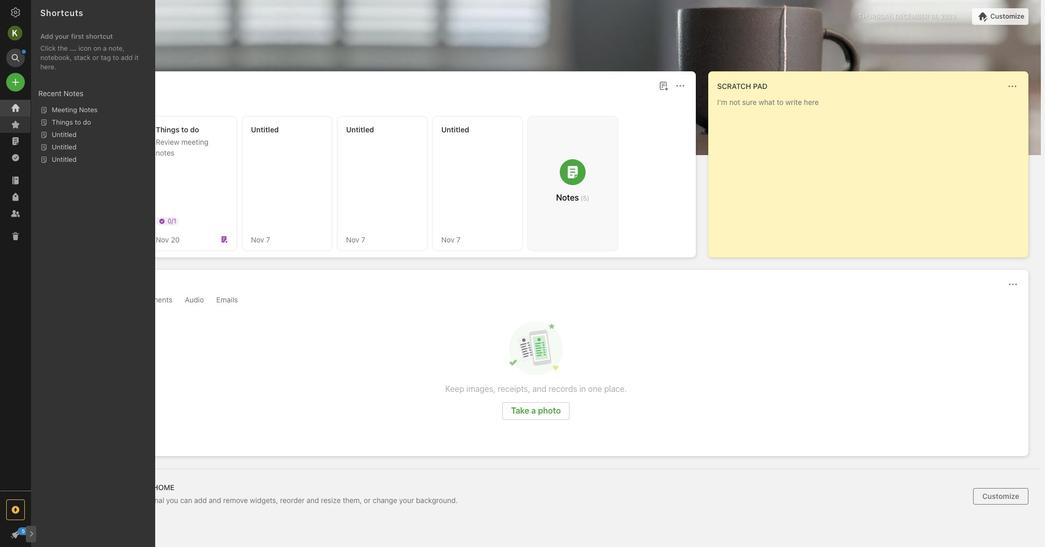 Task type: locate. For each thing, give the bounding box(es) containing it.
0 horizontal spatial a
[[103, 44, 107, 52]]

0 horizontal spatial your
[[55, 32, 69, 40]]

0 horizontal spatial 7
[[266, 235, 270, 244]]

customize button
[[973, 8, 1029, 25], [974, 489, 1029, 505]]

or
[[92, 53, 99, 62], [364, 497, 371, 505]]

add left it
[[121, 53, 133, 62]]

the left ...
[[58, 44, 68, 52]]

1 vertical spatial customize
[[983, 492, 1020, 501]]

1 vertical spatial notes
[[91, 125, 111, 134]]

click the ...
[[40, 44, 77, 52]]

a right on
[[103, 44, 107, 52]]

give
[[75, 149, 89, 157]]

1 horizontal spatial nov 7
[[346, 235, 366, 244]]

1 vertical spatial a
[[532, 406, 536, 416]]

1 horizontal spatial your
[[400, 497, 414, 505]]

take
[[512, 406, 530, 416]]

icon on a note, notebook, stack or tag to add it here.
[[40, 44, 139, 71]]

1 horizontal spatial the
[[81, 138, 91, 147]]

1 vertical spatial add
[[194, 497, 207, 505]]

a inside icon on a note, notebook, stack or tag to add it here.
[[103, 44, 107, 52]]

3 nov from the left
[[346, 235, 360, 244]]

and left remove
[[209, 497, 221, 505]]

untitled
[[251, 125, 279, 134], [346, 125, 374, 134], [442, 125, 470, 134]]

home
[[153, 484, 175, 492]]

add right can
[[194, 497, 207, 505]]

1 vertical spatial to
[[181, 125, 188, 134]]

4 nov from the left
[[442, 235, 455, 244]]

1 horizontal spatial 5
[[583, 195, 587, 202]]

settings image
[[9, 6, 22, 19]]

take a photo
[[512, 406, 561, 416]]

or right them,
[[364, 497, 371, 505]]

meeting
[[61, 125, 89, 134]]

home image
[[9, 102, 22, 114]]

recent tab
[[52, 97, 75, 108]]

2 untitled from the left
[[346, 125, 374, 134]]

Account field
[[0, 23, 31, 43]]

here.
[[40, 63, 56, 71]]

2 vertical spatial notes
[[557, 193, 579, 202]]

notes ( 5 )
[[557, 193, 590, 202]]

0 vertical spatial to
[[113, 53, 119, 62]]

account image
[[8, 26, 22, 40]]

1 horizontal spatial a
[[532, 406, 536, 416]]

0 vertical spatial a
[[103, 44, 107, 52]]

1 horizontal spatial notes
[[91, 125, 111, 134]]

0 vertical spatial 5
[[583, 195, 587, 202]]

0 horizontal spatial 5
[[22, 529, 25, 535]]

and
[[533, 385, 547, 394], [209, 497, 221, 505], [307, 497, 319, 505]]

2 7 from the left
[[362, 235, 366, 244]]

your
[[55, 32, 69, 40], [400, 497, 414, 505]]

0/1
[[168, 217, 176, 225]]

a right take
[[532, 406, 536, 416]]

pad
[[754, 82, 768, 91]]

place.
[[605, 385, 627, 394]]

1 horizontal spatial or
[[364, 497, 371, 505]]

in
[[580, 385, 586, 394]]

0 horizontal spatial add
[[121, 53, 133, 62]]

2 horizontal spatial untitled
[[442, 125, 470, 134]]

0 vertical spatial the
[[58, 44, 68, 52]]

1 horizontal spatial untitled
[[346, 125, 374, 134]]

1 untitled from the left
[[251, 125, 279, 134]]

customize
[[991, 12, 1025, 20], [983, 492, 1020, 501]]

notebook,
[[40, 53, 72, 62]]

note,
[[109, 44, 125, 52]]

it
[[135, 53, 139, 62]]

2 horizontal spatial 7
[[457, 235, 461, 244]]

1 vertical spatial the
[[81, 138, 91, 147]]

2 horizontal spatial nov 7
[[442, 235, 461, 244]]

stack
[[74, 53, 91, 62]]

scratch
[[718, 82, 752, 91]]

thursday,
[[859, 12, 894, 20]]

1 vertical spatial or
[[364, 497, 371, 505]]

documents tab
[[134, 296, 173, 307]]

your
[[131, 484, 151, 492]]

notes up presenta
[[91, 125, 111, 134]]

good afternoon, kendall!
[[43, 10, 156, 22]]

things
[[156, 125, 180, 134]]

0 horizontal spatial notes
[[64, 89, 83, 98]]

tab inside tab list
[[98, 296, 122, 307]]

0 vertical spatial or
[[92, 53, 99, 62]]

to inside icon on a note, notebook, stack or tag to add it here.
[[113, 53, 119, 62]]

1 horizontal spatial add
[[194, 497, 207, 505]]

0 horizontal spatial and
[[209, 497, 221, 505]]

5
[[583, 195, 587, 202], [22, 529, 25, 535]]

0 horizontal spatial to
[[113, 53, 119, 62]]

take a photo button
[[503, 403, 570, 420]]

0 horizontal spatial or
[[92, 53, 99, 62]]

tab list
[[46, 296, 1027, 307]]

or inside icon on a note, notebook, stack or tag to add it here.
[[92, 53, 99, 62]]

your right change
[[400, 497, 414, 505]]

notes
[[64, 89, 83, 98], [91, 125, 111, 134], [557, 193, 579, 202]]

your inside customize your home with evernote personal you can add and remove widgets, reorder and resize them, or change your background.
[[400, 497, 414, 505]]

recent for recent notes
[[38, 89, 62, 98]]

icon
[[78, 44, 92, 52]]

evernote
[[104, 497, 134, 505]]

0 vertical spatial your
[[55, 32, 69, 40]]

personal
[[135, 497, 164, 505]]

resize
[[321, 497, 341, 505]]

1 vertical spatial your
[[400, 497, 414, 505]]

audio
[[185, 296, 204, 304]]

tion
[[61, 138, 126, 157]]

2 nov from the left
[[251, 235, 264, 244]]

(
[[581, 195, 583, 202]]

notes left the (
[[557, 193, 579, 202]]

customize
[[86, 484, 129, 492]]

emails tab
[[216, 296, 238, 307]]

recent down here.
[[38, 89, 62, 98]]

click
[[40, 44, 56, 52]]

3 nov 7 from the left
[[442, 235, 461, 244]]

nov 7
[[251, 235, 270, 244], [346, 235, 366, 244], [442, 235, 461, 244]]

afternoon,
[[71, 10, 117, 22]]

documents
[[134, 296, 173, 304]]

0 horizontal spatial untitled
[[251, 125, 279, 134]]

or down on
[[92, 53, 99, 62]]

1 horizontal spatial 7
[[362, 235, 366, 244]]

emails
[[216, 296, 238, 304]]

meeting notes finish the presenta tion give presentation
[[61, 125, 133, 157]]

to down note,
[[113, 53, 119, 62]]

meeting
[[182, 138, 209, 147]]

to
[[113, 53, 119, 62], [181, 125, 188, 134]]

keep images, receipts, and records in one place.
[[446, 385, 627, 394]]

receipts,
[[498, 385, 531, 394]]

14,
[[931, 12, 939, 20]]

things to do review meeting notes
[[156, 125, 209, 157]]

1 nov from the left
[[156, 235, 169, 244]]

and up take a photo
[[533, 385, 547, 394]]

...
[[70, 44, 77, 52]]

the
[[58, 44, 68, 52], [81, 138, 91, 147]]

to left do
[[181, 125, 188, 134]]

0 vertical spatial customize
[[991, 12, 1025, 20]]

20
[[171, 235, 180, 244]]

1 horizontal spatial to
[[181, 125, 188, 134]]

recent
[[38, 89, 62, 98], [52, 97, 75, 106]]

a
[[103, 44, 107, 52], [532, 406, 536, 416]]

0 vertical spatial add
[[121, 53, 133, 62]]

audio tab
[[185, 296, 204, 307]]

add inside customize your home with evernote personal you can add and remove widgets, reorder and resize them, or change your background.
[[194, 497, 207, 505]]

0 vertical spatial notes
[[64, 89, 83, 98]]

0 horizontal spatial nov 7
[[251, 235, 270, 244]]

click to expand image
[[27, 529, 34, 541]]

and left 'resize'
[[307, 497, 319, 505]]

tree
[[0, 100, 31, 491]]

notes up meeting at the left top of the page
[[64, 89, 83, 98]]

notes inside meeting notes finish the presenta tion give presentation
[[91, 125, 111, 134]]

3 untitled from the left
[[442, 125, 470, 134]]

7
[[266, 235, 270, 244], [362, 235, 366, 244], [457, 235, 461, 244]]

nov
[[156, 235, 169, 244], [251, 235, 264, 244], [346, 235, 360, 244], [442, 235, 455, 244]]

0 horizontal spatial the
[[58, 44, 68, 52]]

recent up meeting at the left top of the page
[[52, 97, 75, 106]]

change
[[373, 497, 398, 505]]

the up give
[[81, 138, 91, 147]]

your up click the ...
[[55, 32, 69, 40]]

1 vertical spatial 5
[[22, 529, 25, 535]]

tab
[[98, 296, 122, 307]]

add
[[121, 53, 133, 62], [194, 497, 207, 505]]



Task type: vqa. For each thing, say whether or not it's contained in the screenshot.
Dropdown List menu
no



Task type: describe. For each thing, give the bounding box(es) containing it.
review
[[156, 138, 180, 147]]

kendall!
[[120, 10, 156, 22]]

2 horizontal spatial notes
[[557, 193, 579, 202]]

notes for recent notes
[[64, 89, 83, 98]]

customize your home with evernote personal you can add and remove widgets, reorder and resize them, or change your background.
[[86, 484, 458, 505]]

0 vertical spatial customize button
[[973, 8, 1029, 25]]

upgrade image
[[9, 504, 22, 517]]

add your first shortcut
[[40, 32, 113, 40]]

5 inside field
[[22, 529, 25, 535]]

december
[[895, 12, 929, 20]]

or inside customize your home with evernote personal you can add and remove widgets, reorder and resize them, or change your background.
[[364, 497, 371, 505]]

1 horizontal spatial and
[[307, 497, 319, 505]]

background.
[[416, 497, 458, 505]]

to inside things to do review meeting notes
[[181, 125, 188, 134]]

tag
[[101, 53, 111, 62]]

shortcuts
[[40, 8, 84, 18]]

presenta
[[93, 138, 126, 147]]

one
[[589, 385, 602, 394]]

notes
[[156, 149, 174, 157]]

thursday, december 14, 2023
[[859, 12, 956, 20]]

reorder
[[280, 497, 305, 505]]

the inside meeting notes finish the presenta tion give presentation
[[81, 138, 91, 147]]

them,
[[343, 497, 362, 505]]

)
[[587, 195, 590, 202]]

finish
[[61, 138, 79, 147]]

shortcut
[[86, 32, 113, 40]]

do
[[190, 125, 199, 134]]

recent notes
[[38, 89, 83, 98]]

2 horizontal spatial and
[[533, 385, 547, 394]]

recent for recent tab
[[52, 97, 75, 106]]

photo
[[538, 406, 561, 416]]

Help and Learning task checklist field
[[0, 527, 31, 544]]

a inside take a photo button
[[532, 406, 536, 416]]

presentation
[[91, 149, 133, 157]]

add
[[40, 32, 53, 40]]

widgets,
[[250, 497, 278, 505]]

tab list containing documents
[[46, 296, 1027, 307]]

with
[[86, 497, 102, 505]]

keep
[[446, 385, 465, 394]]

you
[[166, 497, 178, 505]]

images,
[[467, 385, 496, 394]]

nov 20
[[156, 235, 180, 244]]

scratch pad button
[[716, 80, 768, 93]]

5 inside notes ( 5 )
[[583, 195, 587, 202]]

can
[[180, 497, 192, 505]]

1 nov 7 from the left
[[251, 235, 270, 244]]

on
[[93, 44, 101, 52]]

records
[[549, 385, 578, 394]]

remove
[[223, 497, 248, 505]]

1 7 from the left
[[266, 235, 270, 244]]

scratch pad
[[718, 82, 768, 91]]

Start writing… text field
[[718, 98, 1028, 249]]

1 vertical spatial customize button
[[974, 489, 1029, 505]]

first
[[71, 32, 84, 40]]

add inside icon on a note, notebook, stack or tag to add it here.
[[121, 53, 133, 62]]

2 nov 7 from the left
[[346, 235, 366, 244]]

2023
[[941, 12, 956, 20]]

notes for meeting notes finish the presenta tion give presentation
[[91, 125, 111, 134]]

good
[[43, 10, 68, 22]]

3 7 from the left
[[457, 235, 461, 244]]



